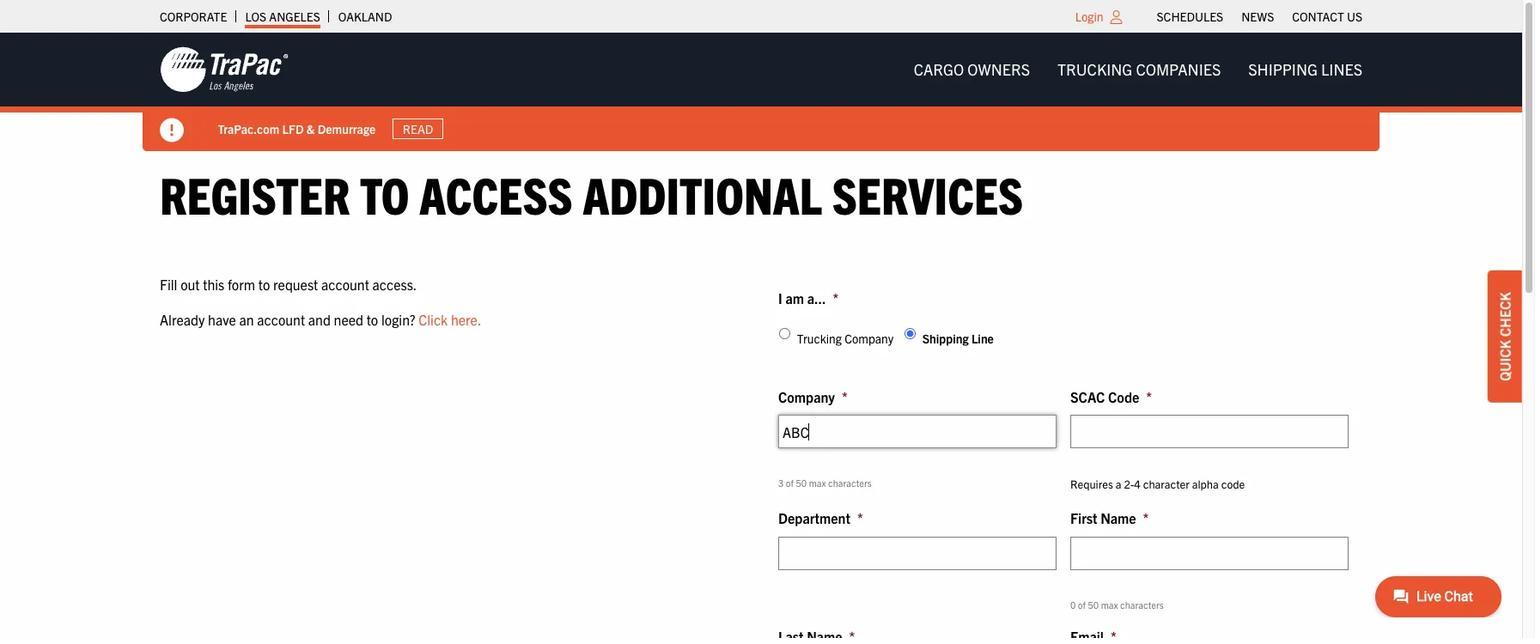 Task type: locate. For each thing, give the bounding box(es) containing it.
0 vertical spatial menu bar
[[1148, 4, 1372, 28]]

0 vertical spatial 50
[[796, 477, 807, 489]]

los angeles link
[[245, 4, 320, 28]]

solid image
[[160, 119, 184, 143]]

trucking companies
[[1058, 59, 1221, 79]]

schedules
[[1157, 9, 1223, 24]]

&
[[307, 121, 315, 136]]

50 right 3
[[796, 477, 807, 489]]

i am a... *
[[778, 289, 839, 306]]

0 horizontal spatial 50
[[796, 477, 807, 489]]

company
[[845, 331, 894, 346], [778, 388, 835, 405]]

department
[[778, 510, 850, 527]]

1 vertical spatial 50
[[1088, 599, 1099, 611]]

0 vertical spatial max
[[809, 477, 826, 489]]

a
[[1116, 477, 1122, 492]]

login
[[1075, 9, 1104, 24]]

this
[[203, 275, 224, 293]]

1 horizontal spatial 50
[[1088, 599, 1099, 611]]

trucking inside trucking companies link
[[1058, 59, 1133, 79]]

Shipping Line radio
[[905, 328, 916, 340]]

cargo
[[914, 59, 964, 79]]

scac code *
[[1070, 388, 1152, 405]]

account up need
[[321, 275, 369, 293]]

of right 0
[[1078, 599, 1086, 611]]

quick
[[1497, 340, 1514, 381]]

i
[[778, 289, 782, 306]]

0 horizontal spatial shipping
[[922, 331, 969, 346]]

0 horizontal spatial of
[[786, 477, 794, 489]]

trucking companies link
[[1044, 52, 1235, 87]]

1 vertical spatial account
[[257, 311, 305, 328]]

us
[[1347, 9, 1363, 24]]

max
[[809, 477, 826, 489], [1101, 599, 1118, 611]]

of right 3
[[786, 477, 794, 489]]

0 horizontal spatial characters
[[828, 477, 872, 489]]

department *
[[778, 510, 863, 527]]

None text field
[[1070, 415, 1349, 449], [1070, 537, 1349, 570], [1070, 415, 1349, 449], [1070, 537, 1349, 570]]

shipping lines
[[1248, 59, 1363, 79]]

company down trucking company radio
[[778, 388, 835, 405]]

0 vertical spatial shipping
[[1248, 59, 1318, 79]]

0 vertical spatial account
[[321, 275, 369, 293]]

of for company
[[786, 477, 794, 489]]

0 vertical spatial characters
[[828, 477, 872, 489]]

contact us link
[[1292, 4, 1363, 28]]

out
[[181, 275, 200, 293]]

characters for name
[[1120, 599, 1164, 611]]

4
[[1134, 477, 1141, 492]]

shipping inside the shipping lines link
[[1248, 59, 1318, 79]]

am
[[786, 289, 804, 306]]

max for first
[[1101, 599, 1118, 611]]

services
[[832, 162, 1023, 225]]

1 horizontal spatial shipping
[[1248, 59, 1318, 79]]

have
[[208, 311, 236, 328]]

to right need
[[367, 311, 378, 328]]

shipping inside the register to access additional services main content
[[922, 331, 969, 346]]

0 vertical spatial of
[[786, 477, 794, 489]]

1 vertical spatial shipping
[[922, 331, 969, 346]]

1 vertical spatial trucking
[[797, 331, 842, 346]]

0 horizontal spatial trucking
[[797, 331, 842, 346]]

1 horizontal spatial trucking
[[1058, 59, 1133, 79]]

fill out this form to request account access.
[[160, 275, 417, 293]]

shipping down the "news"
[[1248, 59, 1318, 79]]

50
[[796, 477, 807, 489], [1088, 599, 1099, 611]]

0 vertical spatial to
[[360, 162, 409, 225]]

1 vertical spatial menu bar
[[900, 52, 1376, 87]]

characters
[[828, 477, 872, 489], [1120, 599, 1164, 611]]

login?
[[381, 311, 415, 328]]

max right 0
[[1101, 599, 1118, 611]]

access
[[420, 162, 573, 225]]

corporate link
[[160, 4, 227, 28]]

trucking right trucking company radio
[[797, 331, 842, 346]]

shipping for shipping lines
[[1248, 59, 1318, 79]]

cargo owners link
[[900, 52, 1044, 87]]

companies
[[1136, 59, 1221, 79]]

1 horizontal spatial max
[[1101, 599, 1118, 611]]

lfd
[[283, 121, 304, 136]]

None text field
[[778, 415, 1057, 449], [778, 537, 1057, 570], [778, 415, 1057, 449], [778, 537, 1057, 570]]

50 right 0
[[1088, 599, 1099, 611]]

shipping right "shipping line" 'option'
[[922, 331, 969, 346]]

news link
[[1242, 4, 1274, 28]]

trucking for trucking company
[[797, 331, 842, 346]]

to
[[360, 162, 409, 225], [258, 275, 270, 293], [367, 311, 378, 328]]

0 vertical spatial trucking
[[1058, 59, 1133, 79]]

account right an
[[257, 311, 305, 328]]

1 vertical spatial characters
[[1120, 599, 1164, 611]]

menu bar containing schedules
[[1148, 4, 1372, 28]]

1 horizontal spatial of
[[1078, 599, 1086, 611]]

read
[[403, 121, 434, 137]]

account
[[321, 275, 369, 293], [257, 311, 305, 328]]

contact
[[1292, 9, 1344, 24]]

banner containing cargo owners
[[0, 33, 1535, 151]]

shipping for shipping line
[[922, 331, 969, 346]]

trucking company
[[797, 331, 894, 346]]

1 vertical spatial of
[[1078, 599, 1086, 611]]

company left "shipping line" 'option'
[[845, 331, 894, 346]]

0 horizontal spatial max
[[809, 477, 826, 489]]

1 vertical spatial max
[[1101, 599, 1118, 611]]

1 vertical spatial company
[[778, 388, 835, 405]]

characters right 0
[[1120, 599, 1164, 611]]

oakland link
[[338, 4, 392, 28]]

of
[[786, 477, 794, 489], [1078, 599, 1086, 611]]

menu bar containing cargo owners
[[900, 52, 1376, 87]]

banner
[[0, 33, 1535, 151]]

menu bar
[[1148, 4, 1372, 28], [900, 52, 1376, 87]]

*
[[833, 289, 839, 306], [842, 388, 848, 405], [1146, 388, 1152, 405], [857, 510, 863, 527], [1143, 510, 1149, 527]]

characters up department *
[[828, 477, 872, 489]]

trucking down login
[[1058, 59, 1133, 79]]

50 for company
[[796, 477, 807, 489]]

1 horizontal spatial characters
[[1120, 599, 1164, 611]]

3 of 50 max characters
[[778, 477, 872, 489]]

shipping
[[1248, 59, 1318, 79], [922, 331, 969, 346]]

trucking inside the register to access additional services main content
[[797, 331, 842, 346]]

trucking
[[1058, 59, 1133, 79], [797, 331, 842, 346]]

company *
[[778, 388, 848, 405]]

to down read link
[[360, 162, 409, 225]]

requires a 2-4 character alpha code
[[1070, 477, 1245, 492]]

and
[[308, 311, 331, 328]]

1 horizontal spatial company
[[845, 331, 894, 346]]

* right department at the bottom right
[[857, 510, 863, 527]]

to right form
[[258, 275, 270, 293]]

max up department at the bottom right
[[809, 477, 826, 489]]

request
[[273, 275, 318, 293]]

max for company
[[809, 477, 826, 489]]



Task type: vqa. For each thing, say whether or not it's contained in the screenshot.
ALREADY
yes



Task type: describe. For each thing, give the bounding box(es) containing it.
register to access additional services
[[160, 162, 1023, 225]]

los angeles image
[[160, 46, 289, 94]]

additional
[[583, 162, 822, 225]]

form
[[228, 275, 255, 293]]

los
[[245, 9, 266, 24]]

code
[[1221, 477, 1245, 492]]

here.
[[451, 311, 481, 328]]

angeles
[[269, 9, 320, 24]]

1 vertical spatial to
[[258, 275, 270, 293]]

2-
[[1124, 477, 1134, 492]]

* right name
[[1143, 510, 1149, 527]]

of for first name
[[1078, 599, 1086, 611]]

trapac.com
[[218, 121, 280, 136]]

2 vertical spatial to
[[367, 311, 378, 328]]

cargo owners
[[914, 59, 1030, 79]]

scac
[[1070, 388, 1105, 405]]

shipping lines link
[[1235, 52, 1376, 87]]

* right "a..."
[[833, 289, 839, 306]]

contact us
[[1292, 9, 1363, 24]]

login link
[[1075, 9, 1104, 24]]

lines
[[1321, 59, 1363, 79]]

menu bar inside banner
[[900, 52, 1376, 87]]

already have an account and need to login? click here.
[[160, 311, 481, 328]]

0 horizontal spatial account
[[257, 311, 305, 328]]

0 horizontal spatial company
[[778, 388, 835, 405]]

oakland
[[338, 9, 392, 24]]

owners
[[968, 59, 1030, 79]]

shipping line
[[922, 331, 994, 346]]

0 of 50 max characters
[[1070, 599, 1164, 611]]

trapac.com lfd & demurrage
[[218, 121, 376, 136]]

* right code
[[1146, 388, 1152, 405]]

register
[[160, 162, 350, 225]]

quick check
[[1497, 292, 1514, 381]]

alpha
[[1192, 477, 1219, 492]]

line
[[972, 331, 994, 346]]

click here. link
[[419, 311, 481, 328]]

a...
[[807, 289, 826, 306]]

trucking for trucking companies
[[1058, 59, 1133, 79]]

schedules link
[[1157, 4, 1223, 28]]

3
[[778, 477, 784, 489]]

code
[[1108, 388, 1139, 405]]

fill
[[160, 275, 177, 293]]

quick check link
[[1488, 270, 1522, 402]]

need
[[334, 311, 363, 328]]

0
[[1070, 599, 1076, 611]]

check
[[1497, 292, 1514, 336]]

light image
[[1110, 10, 1122, 24]]

los angeles
[[245, 9, 320, 24]]

1 horizontal spatial account
[[321, 275, 369, 293]]

an
[[239, 311, 254, 328]]

characters for *
[[828, 477, 872, 489]]

register to access additional services main content
[[143, 162, 1380, 638]]

* down "trucking company"
[[842, 388, 848, 405]]

character
[[1143, 477, 1190, 492]]

first name *
[[1070, 510, 1149, 527]]

demurrage
[[318, 121, 376, 136]]

first
[[1070, 510, 1098, 527]]

news
[[1242, 9, 1274, 24]]

already
[[160, 311, 205, 328]]

read link
[[393, 118, 443, 139]]

50 for first
[[1088, 599, 1099, 611]]

corporate
[[160, 9, 227, 24]]

Trucking Company radio
[[779, 328, 790, 340]]

click
[[419, 311, 448, 328]]

requires
[[1070, 477, 1113, 492]]

0 vertical spatial company
[[845, 331, 894, 346]]

access.
[[372, 275, 417, 293]]

name
[[1101, 510, 1136, 527]]



